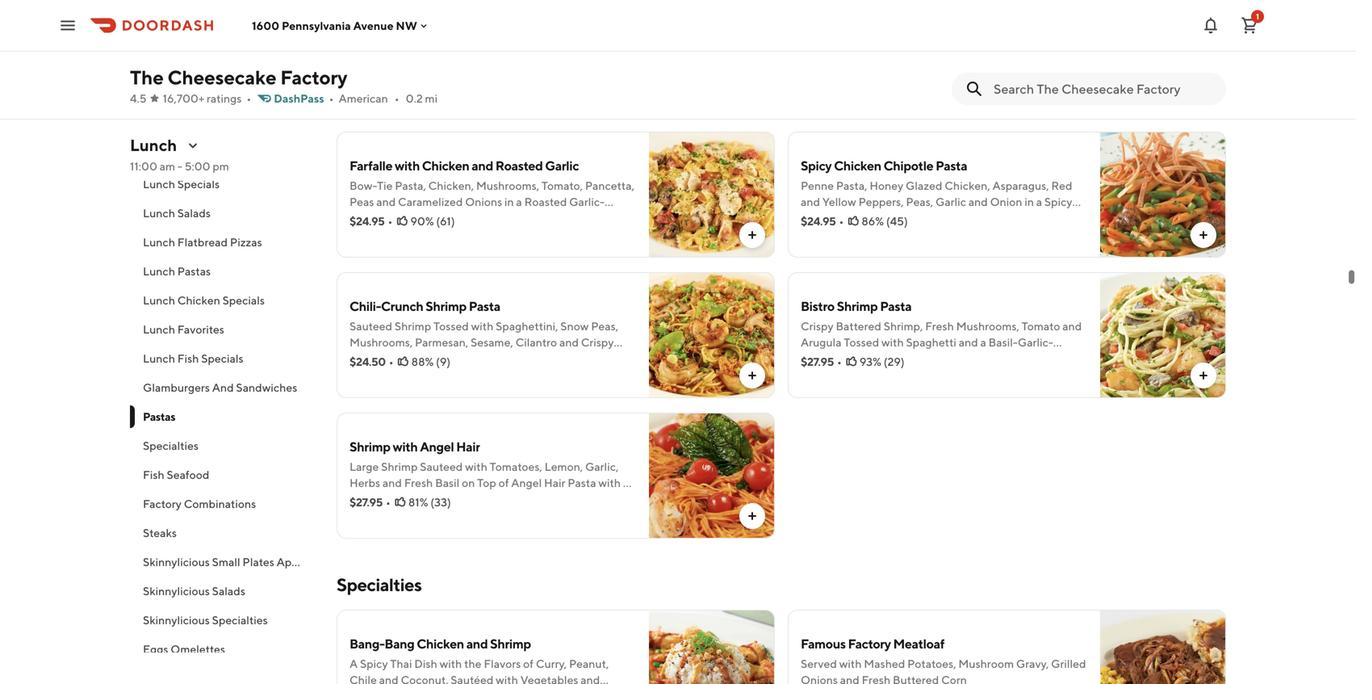 Task type: locate. For each thing, give the bounding box(es) containing it.
lunch for lunch chicken specials
[[143, 294, 175, 307]]

lunch down lunch pastas
[[143, 294, 175, 307]]

large
[[350, 460, 379, 473]]

1 vertical spatial specialties
[[337, 574, 422, 595]]

steaks
[[143, 526, 177, 540]]

lunch down lunch flatbread pizzas
[[143, 265, 175, 278]]

2 vertical spatial specials
[[201, 352, 244, 365]]

chicken, inside spicy chicken chipotle pasta penne pasta, honey glazed chicken, asparagus, red and yellow peppers, peas, garlic and onion in a spicy chipotle parmesan cream sauce
[[945, 179, 991, 192]]

$27.95 • for bistro
[[801, 355, 842, 368]]

0 vertical spatial tomato,
[[1004, 38, 1046, 52]]

with up 'on'
[[465, 460, 488, 473]]

crispy up arugula
[[801, 319, 834, 333]]

cream down caramelized
[[403, 211, 437, 225]]

skinnylicious
[[143, 555, 210, 569], [143, 584, 210, 598], [143, 613, 210, 627]]

a inside bistro shrimp pasta crispy battered shrimp, fresh mushrooms, tomato and arugula tossed with spaghetti and a basil-garlic- lemon cream sauce
[[981, 336, 987, 349]]

2 horizontal spatial cream
[[902, 211, 936, 225]]

chicken
[[422, 158, 470, 173], [834, 158, 882, 173], [178, 294, 220, 307], [417, 636, 464, 651]]

tomatoes, up top
[[490, 460, 543, 473]]

crispy down snow
[[581, 336, 614, 349]]

• left 90%
[[388, 214, 393, 228]]

0 horizontal spatial peppers,
[[859, 195, 904, 208]]

0 vertical spatial tomatoes,
[[501, 38, 553, 52]]

skinnylicious inside button
[[143, 584, 210, 598]]

fish seafood button
[[130, 460, 317, 489]]

lunch chicken specials button
[[130, 286, 317, 315]]

shrimp up battered in the right top of the page
[[837, 298, 878, 314]]

chicken up dish
[[417, 636, 464, 651]]

favorites
[[178, 323, 224, 336]]

1 horizontal spatial parmesan,
[[555, 38, 609, 52]]

specials down lunch favorites button
[[201, 352, 244, 365]]

basil up sauce.
[[381, 55, 405, 68]]

1 horizontal spatial in
[[1025, 195, 1035, 208]]

0 horizontal spatial $27.95 •
[[350, 496, 391, 509]]

the
[[130, 66, 164, 89]]

2 skinnylicious from the top
[[143, 584, 210, 598]]

1 vertical spatial tomatoes,
[[490, 460, 543, 473]]

lunch for lunch pastas
[[143, 265, 175, 278]]

skinnylicious for skinnylicious salads
[[143, 584, 210, 598]]

farfalle with chicken and roasted garlic image
[[649, 132, 775, 258]]

pasta, right tie
[[395, 179, 426, 192]]

$27.95 down herbs
[[350, 496, 383, 509]]

with down flavors
[[496, 673, 518, 684]]

asparagus, up onion
[[993, 179, 1050, 192]]

0 vertical spatial $27.95
[[801, 355, 834, 368]]

garlic- down pancetta,
[[570, 195, 605, 208]]

1 vertical spatial peas,
[[591, 319, 619, 333]]

am
[[160, 160, 175, 173]]

chicken,
[[429, 179, 474, 192], [945, 179, 991, 192]]

with inside chili-crunch shrimp pasta sauteed shrimp tossed with spaghettini, snow peas, mushrooms, parmesan, sesame, cilantro and crispy garlic
[[471, 319, 494, 333]]

0 horizontal spatial in
[[505, 195, 514, 208]]

mushrooms, inside 'farfalle with chicken and roasted garlic bow-tie pasta, chicken, mushrooms, tomato, pancetta, peas and caramelized onions in a roasted garlic- parmesan cream sauce'
[[476, 179, 540, 192]]

shrimp up flavors
[[490, 636, 531, 651]]

• left the american
[[329, 92, 334, 105]]

specialties up "bang-" on the left bottom of page
[[337, 574, 422, 595]]

1 horizontal spatial sauteed
[[420, 460, 463, 473]]

tossed inside bistro shrimp pasta crispy battered shrimp, fresh mushrooms, tomato and arugula tossed with spaghetti and a basil-garlic- lemon cream sauce
[[844, 336, 880, 349]]

1 vertical spatial hair
[[544, 476, 566, 489]]

0 vertical spatial specials
[[178, 177, 220, 191]]

0 vertical spatial angel
[[420, 439, 454, 454]]

$24.95 •
[[350, 214, 393, 228], [801, 214, 844, 228]]

93% (29)
[[860, 355, 905, 368]]

sauce down 'on'
[[444, 492, 475, 506]]

fish
[[178, 352, 199, 365], [143, 468, 165, 481]]

1 horizontal spatial peppers,
[[957, 38, 1002, 52]]

with right herbs.
[[960, 55, 983, 68]]

mi
[[425, 92, 438, 105]]

1 vertical spatial mushrooms,
[[957, 319, 1020, 333]]

add item to cart image for spicy chicken chipotle pasta
[[1198, 229, 1211, 242]]

bang-bang chicken and shrimp a spicy thai dish with the flavors of curry, peanut, chile and coconut. sautéed with vegetables an
[[350, 636, 609, 684]]

0 horizontal spatial mushrooms,
[[350, 336, 413, 349]]

chicken, inside 'farfalle with chicken and roasted garlic bow-tie pasta, chicken, mushrooms, tomato, pancetta, peas and caramelized onions in a roasted garlic- parmesan cream sauce'
[[429, 179, 474, 192]]

angel up marinara
[[420, 439, 454, 454]]

salads up lunch flatbread pizzas
[[178, 206, 211, 220]]

1 horizontal spatial specialties
[[212, 613, 268, 627]]

pasta, down nw
[[395, 38, 426, 52]]

$27.95 • down arugula
[[801, 355, 842, 368]]

specials for chicken
[[223, 294, 265, 307]]

tossed
[[478, 55, 513, 68], [923, 55, 958, 68], [434, 319, 469, 333], [844, 336, 880, 349]]

1 vertical spatial crispy
[[581, 336, 614, 349]]

0 horizontal spatial sauteed
[[350, 319, 393, 333]]

1 horizontal spatial pastas
[[178, 265, 211, 278]]

1 vertical spatial pastas
[[143, 410, 175, 423]]

tossed down battered in the right top of the page
[[844, 336, 880, 349]]

salads inside lunch salads button
[[178, 206, 211, 220]]

0 horizontal spatial garlic-
[[570, 195, 605, 208]]

sauteed inside chili-crunch shrimp pasta sauteed shrimp tossed with spaghettini, snow peas, mushrooms, parmesan, sesame, cilantro and crispy garlic
[[350, 319, 393, 333]]

lunch down lunch salads
[[143, 235, 175, 249]]

add item to cart image for farfalle with chicken and roasted garlic
[[746, 229, 759, 242]]

basil up (33)
[[435, 476, 460, 489]]

tomatoes, inside spicy rigatoni vodka rigatoni pasta, italian cherry tomatoes, parmesan, fresh basil and pancetta tossed with spicy vodka sauce.
[[501, 38, 553, 52]]

0 horizontal spatial parmesan,
[[415, 336, 469, 349]]

• down the cheesecake factory
[[247, 92, 251, 105]]

sauteed down chili-
[[350, 319, 393, 333]]

0 horizontal spatial chipotle
[[801, 211, 846, 225]]

1 vertical spatial asparagus,
[[993, 179, 1050, 192]]

served
[[801, 657, 838, 670]]

factory up mashed
[[848, 636, 891, 651]]

peas, right snow
[[591, 319, 619, 333]]

garlic- inside 'farfalle with chicken and roasted garlic bow-tie pasta, chicken, mushrooms, tomato, pancetta, peas and caramelized onions in a roasted garlic- parmesan cream sauce'
[[570, 195, 605, 208]]

mushrooms, inside bistro shrimp pasta crispy battered shrimp, fresh mushrooms, tomato and arugula tossed with spaghetti and a basil-garlic- lemon cream sauce
[[957, 319, 1020, 333]]

1 vertical spatial roasted
[[525, 195, 567, 208]]

(29)
[[884, 355, 905, 368]]

glamburgers
[[143, 381, 210, 394]]

0 horizontal spatial hair
[[456, 439, 480, 454]]

pastas down lunch flatbread pizzas
[[178, 265, 211, 278]]

cream down glazed on the top right of page
[[902, 211, 936, 225]]

0 vertical spatial crispy
[[801, 319, 834, 333]]

2 vertical spatial of
[[524, 657, 534, 670]]

grilled
[[1052, 657, 1087, 670]]

tomatoes, right cherry at the top of the page
[[501, 38, 553, 52]]

skinnylicious up eggs omelettes
[[143, 613, 210, 627]]

86% (45)
[[862, 214, 908, 228]]

skinnylicious inside "button"
[[143, 613, 210, 627]]

2 vertical spatial specialties
[[212, 613, 268, 627]]

pm
[[213, 160, 229, 173]]

cream down battered in the right top of the page
[[839, 352, 874, 365]]

thai
[[390, 657, 412, 670]]

tomato, left pancetta,
[[542, 179, 583, 192]]

1 horizontal spatial garlic-
[[1018, 336, 1054, 349]]

lunch left favorites at the top left of page
[[143, 323, 175, 336]]

peas, inside chili-crunch shrimp pasta sauteed shrimp tossed with spaghettini, snow peas, mushrooms, parmesan, sesame, cilantro and crispy garlic
[[591, 319, 619, 333]]

asparagus, up herbs.
[[898, 38, 955, 52]]

hair down lemon, on the bottom
[[544, 476, 566, 489]]

menus image
[[187, 139, 200, 152]]

crispy
[[801, 319, 834, 333], [581, 336, 614, 349]]

1 horizontal spatial basil
[[435, 476, 460, 489]]

pasta up glazed on the top right of page
[[936, 158, 968, 173]]

salads for skinnylicious salads
[[212, 584, 245, 598]]

pasta, inside spicy chicken chipotle pasta penne pasta, honey glazed chicken, asparagus, red and yellow peppers, peas, garlic and onion in a spicy chipotle parmesan cream sauce
[[837, 179, 868, 192]]

peas, down glazed on the top right of page
[[907, 195, 934, 208]]

• left 0.2
[[395, 92, 400, 105]]

onions down served at the right bottom
[[801, 673, 838, 684]]

eggs omelettes button
[[130, 635, 317, 664]]

tie
[[377, 179, 393, 192]]

2 horizontal spatial parmesan
[[985, 55, 1036, 68]]

glazed
[[906, 179, 943, 192]]

1 vertical spatial specials
[[223, 294, 265, 307]]

0 horizontal spatial peas,
[[591, 319, 619, 333]]

0 vertical spatial salads
[[178, 206, 211, 220]]

1 horizontal spatial chipotle
[[884, 158, 934, 173]]

rigatoni up italian
[[383, 17, 431, 33]]

a inside spicy chicken chipotle pasta penne pasta, honey glazed chicken, asparagus, red and yellow peppers, peas, garlic and onion in a spicy chipotle parmesan cream sauce
[[1037, 195, 1043, 208]]

0 horizontal spatial tomato,
[[542, 179, 583, 192]]

tossed up (9)
[[434, 319, 469, 333]]

basil inside shrimp with angel hair large shrimp sauteed with tomatoes, lemon, garlic, herbs and fresh basil on top of angel hair pasta with a touch of marinara sauce
[[435, 476, 460, 489]]

lunch for lunch fish specials
[[143, 352, 175, 365]]

in right onion
[[1025, 195, 1035, 208]]

lunch down am
[[143, 177, 175, 191]]

spicy rigatoni vodka image
[[649, 0, 775, 117]]

specials down lunch pastas button
[[223, 294, 265, 307]]

sauce inside spicy chicken chipotle pasta penne pasta, honey glazed chicken, asparagus, red and yellow peppers, peas, garlic and onion in a spicy chipotle parmesan cream sauce
[[938, 211, 970, 225]]

fresh up sauce.
[[350, 55, 379, 68]]

1 horizontal spatial chicken,
[[945, 179, 991, 192]]

specialties down skinnylicious salads button
[[212, 613, 268, 627]]

add item to cart image for chili-crunch shrimp pasta
[[746, 369, 759, 382]]

2 vertical spatial skinnylicious
[[143, 613, 210, 627]]

1 horizontal spatial $27.95
[[801, 355, 834, 368]]

specialties
[[143, 439, 199, 452], [337, 574, 422, 595], [212, 613, 268, 627]]

and inside broccoli, zucchini, asparagus, peppers, tomato, onion, garlic and fresh herbs. tossed with parmesan
[[834, 55, 854, 68]]

chili-
[[350, 298, 381, 314]]

lemon,
[[545, 460, 583, 473]]

0 horizontal spatial salads
[[178, 206, 211, 220]]

specials for fish
[[201, 352, 244, 365]]

0 horizontal spatial basil
[[381, 55, 405, 68]]

crunch
[[381, 298, 424, 314]]

2 horizontal spatial mushrooms,
[[957, 319, 1020, 333]]

shrimp right large
[[381, 460, 418, 473]]

0 horizontal spatial $24.95 •
[[350, 214, 393, 228]]

sauce.
[[350, 71, 384, 84]]

lunch for lunch salads
[[143, 206, 175, 220]]

cheesecake
[[168, 66, 277, 89]]

lunch down lunch specials in the top of the page
[[143, 206, 175, 220]]

avenue
[[353, 19, 394, 32]]

chipotle
[[884, 158, 934, 173], [801, 211, 846, 225]]

1 horizontal spatial of
[[499, 476, 509, 489]]

chicken up favorites at the top left of page
[[178, 294, 220, 307]]

add item to cart image
[[746, 229, 759, 242], [1198, 229, 1211, 242], [746, 369, 759, 382], [746, 510, 759, 523]]

marinara
[[396, 492, 442, 506]]

0 vertical spatial specialties
[[143, 439, 199, 452]]

garlic
[[801, 55, 832, 68], [545, 158, 579, 173], [936, 195, 967, 208], [350, 352, 380, 365]]

lunch up glamburgers
[[143, 352, 175, 365]]

0 horizontal spatial fish
[[143, 468, 165, 481]]

1 vertical spatial onions
[[801, 673, 838, 684]]

1 vertical spatial basil
[[435, 476, 460, 489]]

chipotle up glazed on the top right of page
[[884, 158, 934, 173]]

lunch specials
[[143, 177, 220, 191]]

1 in from the left
[[505, 195, 514, 208]]

0 vertical spatial basil
[[381, 55, 405, 68]]

1 horizontal spatial factory
[[280, 66, 348, 89]]

with left the the
[[440, 657, 462, 670]]

0 vertical spatial chipotle
[[884, 158, 934, 173]]

1 button
[[1234, 9, 1266, 42]]

pasta down lemon, on the bottom
[[568, 476, 597, 489]]

factory up dashpass •
[[280, 66, 348, 89]]

hair
[[456, 439, 480, 454], [544, 476, 566, 489]]

garlic- down tomato
[[1018, 336, 1054, 349]]

and
[[407, 55, 427, 68], [834, 55, 854, 68], [472, 158, 493, 173], [377, 195, 396, 208], [801, 195, 821, 208], [969, 195, 988, 208], [1063, 319, 1083, 333], [560, 336, 579, 349], [959, 336, 979, 349], [383, 476, 402, 489], [467, 636, 488, 651], [379, 673, 399, 684], [841, 673, 860, 684]]

fresh inside famous factory meatloaf served with mashed potatoes, mushroom gravy, grilled onions and fresh buttered corn
[[862, 673, 891, 684]]

0 horizontal spatial vodka
[[434, 17, 470, 33]]

$24.95 down the peas at the top of page
[[350, 214, 385, 228]]

fresh inside bistro shrimp pasta crispy battered shrimp, fresh mushrooms, tomato and arugula tossed with spaghetti and a basil-garlic- lemon cream sauce
[[926, 319, 955, 333]]

onions
[[465, 195, 503, 208], [801, 673, 838, 684]]

0 vertical spatial fish
[[178, 352, 199, 365]]

0 vertical spatial vodka
[[434, 17, 470, 33]]

garlic,
[[586, 460, 619, 473]]

pastas inside button
[[178, 265, 211, 278]]

tossed inside spicy rigatoni vodka rigatoni pasta, italian cherry tomatoes, parmesan, fresh basil and pancetta tossed with spicy vodka sauce.
[[478, 55, 513, 68]]

1 vertical spatial skinnylicious
[[143, 584, 210, 598]]

$24.95 for spicy
[[801, 214, 836, 228]]

tossed right herbs.
[[923, 55, 958, 68]]

1 vertical spatial salads
[[212, 584, 245, 598]]

with inside broccoli, zucchini, asparagus, peppers, tomato, onion, garlic and fresh herbs. tossed with parmesan
[[960, 55, 983, 68]]

$24.95 • for spicy
[[801, 214, 844, 228]]

pasta, inside spicy rigatoni vodka rigatoni pasta, italian cherry tomatoes, parmesan, fresh basil and pancetta tossed with spicy vodka sauce.
[[395, 38, 426, 52]]

1 vertical spatial garlic-
[[1018, 336, 1054, 349]]

2 vertical spatial mushrooms,
[[350, 336, 413, 349]]

add item to cart image
[[1198, 369, 1211, 382]]

skinnylicious for skinnylicious small plates appetizers
[[143, 555, 210, 569]]

salads inside skinnylicious salads button
[[212, 584, 245, 598]]

in right caramelized
[[505, 195, 514, 208]]

in inside 'farfalle with chicken and roasted garlic bow-tie pasta, chicken, mushrooms, tomato, pancetta, peas and caramelized onions in a roasted garlic- parmesan cream sauce'
[[505, 195, 514, 208]]

chili-crunch shrimp pasta image
[[649, 272, 775, 398]]

1 skinnylicious from the top
[[143, 555, 210, 569]]

parmesan
[[985, 55, 1036, 68], [350, 211, 401, 225], [848, 211, 899, 225]]

pastas down glamburgers
[[143, 410, 175, 423]]

and inside famous factory meatloaf served with mashed potatoes, mushroom gravy, grilled onions and fresh buttered corn
[[841, 673, 860, 684]]

farfalle
[[350, 158, 393, 173]]

pizzas
[[230, 235, 262, 249]]

skinnylicious specialties button
[[130, 606, 317, 635]]

bistro shrimp pasta image
[[1101, 272, 1227, 398]]

parmesan inside spicy chicken chipotle pasta penne pasta, honey glazed chicken, asparagus, red and yellow peppers, peas, garlic and onion in a spicy chipotle parmesan cream sauce
[[848, 211, 899, 225]]

lunch favorites button
[[130, 315, 317, 344]]

factory inside button
[[143, 497, 182, 510]]

spicy inside the bang-bang chicken and shrimp a spicy thai dish with the flavors of curry, peanut, chile and coconut. sautéed with vegetables an
[[360, 657, 388, 670]]

1 horizontal spatial peas,
[[907, 195, 934, 208]]

fresh up marinara
[[404, 476, 433, 489]]

fresh inside shrimp with angel hair large shrimp sauteed with tomatoes, lemon, garlic, herbs and fresh basil on top of angel hair pasta with a touch of marinara sauce
[[404, 476, 433, 489]]

garlic inside spicy chicken chipotle pasta penne pasta, honey glazed chicken, asparagus, red and yellow peppers, peas, garlic and onion in a spicy chipotle parmesan cream sauce
[[936, 195, 967, 208]]

onions inside 'farfalle with chicken and roasted garlic bow-tie pasta, chicken, mushrooms, tomato, pancetta, peas and caramelized onions in a roasted garlic- parmesan cream sauce'
[[465, 195, 503, 208]]

of right touch
[[383, 492, 394, 506]]

0 vertical spatial $27.95 •
[[801, 355, 842, 368]]

chicken, up onion
[[945, 179, 991, 192]]

0 vertical spatial asparagus,
[[898, 38, 955, 52]]

2 in from the left
[[1025, 195, 1035, 208]]

1 chicken, from the left
[[429, 179, 474, 192]]

•
[[247, 92, 251, 105], [329, 92, 334, 105], [395, 92, 400, 105], [388, 214, 393, 228], [840, 214, 844, 228], [389, 355, 394, 368], [838, 355, 842, 368], [386, 496, 391, 509]]

salads down skinnylicious small plates appetizers "button"
[[212, 584, 245, 598]]

0 horizontal spatial asparagus,
[[898, 38, 955, 52]]

basil
[[381, 55, 405, 68], [435, 476, 460, 489]]

fresh down the zucchini,
[[856, 55, 885, 68]]

lunch pastas button
[[130, 257, 317, 286]]

0 horizontal spatial specialties
[[143, 439, 199, 452]]

touch
[[350, 492, 381, 506]]

0 horizontal spatial $24.95
[[350, 214, 385, 228]]

1 $24.95 from the left
[[350, 214, 385, 228]]

2 chicken, from the left
[[945, 179, 991, 192]]

herbs
[[350, 476, 380, 489]]

tomato, left the onion,
[[1004, 38, 1046, 52]]

sauce down caramelized
[[440, 211, 471, 225]]

onions inside famous factory meatloaf served with mashed potatoes, mushroom gravy, grilled onions and fresh buttered corn
[[801, 673, 838, 684]]

pasta,
[[395, 38, 426, 52], [395, 179, 426, 192], [837, 179, 868, 192]]

lunch
[[130, 136, 177, 155], [143, 177, 175, 191], [143, 206, 175, 220], [143, 235, 175, 249], [143, 265, 175, 278], [143, 294, 175, 307], [143, 323, 175, 336], [143, 352, 175, 365]]

1 horizontal spatial mushrooms,
[[476, 179, 540, 192]]

of right top
[[499, 476, 509, 489]]

cream inside 'farfalle with chicken and roasted garlic bow-tie pasta, chicken, mushrooms, tomato, pancetta, peas and caramelized onions in a roasted garlic- parmesan cream sauce'
[[403, 211, 437, 225]]

0 horizontal spatial $27.95
[[350, 496, 383, 509]]

broccoli,
[[801, 38, 846, 52]]

0 vertical spatial peppers,
[[957, 38, 1002, 52]]

eggs omelettes
[[143, 643, 225, 656]]

spicy chicken chipotle pasta penne pasta, honey glazed chicken, asparagus, red and yellow peppers, peas, garlic and onion in a spicy chipotle parmesan cream sauce
[[801, 158, 1073, 225]]

rigatoni
[[383, 17, 431, 33], [350, 38, 393, 52]]

tossed inside broccoli, zucchini, asparagus, peppers, tomato, onion, garlic and fresh herbs. tossed with parmesan
[[923, 55, 958, 68]]

mushrooms,
[[476, 179, 540, 192], [957, 319, 1020, 333], [350, 336, 413, 349]]

0 vertical spatial factory
[[280, 66, 348, 89]]

$27.95 down arugula
[[801, 355, 834, 368]]

lunch for lunch specials
[[143, 177, 175, 191]]

sauteed inside shrimp with angel hair large shrimp sauteed with tomatoes, lemon, garlic, herbs and fresh basil on top of angel hair pasta with a touch of marinara sauce
[[420, 460, 463, 473]]

parmesan inside 'farfalle with chicken and roasted garlic bow-tie pasta, chicken, mushrooms, tomato, pancetta, peas and caramelized onions in a roasted garlic- parmesan cream sauce'
[[350, 211, 401, 225]]

(33)
[[431, 496, 451, 509]]

sauce down glazed on the top right of page
[[938, 211, 970, 225]]

pasta up shrimp,
[[881, 298, 912, 314]]

1 horizontal spatial tomato,
[[1004, 38, 1046, 52]]

lunch favorites
[[143, 323, 224, 336]]

1 horizontal spatial asparagus,
[[993, 179, 1050, 192]]

$24.95 • down the peas at the top of page
[[350, 214, 393, 228]]

3 skinnylicious from the top
[[143, 613, 210, 627]]

2 horizontal spatial factory
[[848, 636, 891, 651]]

pasta
[[936, 158, 968, 173], [469, 298, 501, 314], [881, 298, 912, 314], [568, 476, 597, 489]]

snow
[[561, 319, 589, 333]]

lunch flatbread pizzas
[[143, 235, 262, 249]]

90%
[[411, 214, 434, 228]]

• right lemon at the right bottom of page
[[838, 355, 842, 368]]

skinnylicious inside "button"
[[143, 555, 210, 569]]

chicken up honey
[[834, 158, 882, 173]]

skinnylicious down steaks
[[143, 555, 210, 569]]

sauteed up 'on'
[[420, 460, 463, 473]]

0 horizontal spatial angel
[[420, 439, 454, 454]]

hair up 'on'
[[456, 439, 480, 454]]

yellow
[[823, 195, 857, 208]]

1 vertical spatial angel
[[511, 476, 542, 489]]

1 horizontal spatial $24.95 •
[[801, 214, 844, 228]]

lunch up 11:00
[[130, 136, 177, 155]]

0 vertical spatial mushrooms,
[[476, 179, 540, 192]]

gravy,
[[1017, 657, 1049, 670]]

top
[[477, 476, 497, 489]]

angel right top
[[511, 476, 542, 489]]

with right the pancetta
[[516, 55, 538, 68]]

curry,
[[536, 657, 567, 670]]

with up sesame,
[[471, 319, 494, 333]]

1 horizontal spatial crispy
[[801, 319, 834, 333]]

81% (33)
[[409, 496, 451, 509]]

1 vertical spatial chipotle
[[801, 211, 846, 225]]

2 vertical spatial factory
[[848, 636, 891, 651]]

parmesan, inside spicy rigatoni vodka rigatoni pasta, italian cherry tomatoes, parmesan, fresh basil and pancetta tossed with spicy vodka sauce.
[[555, 38, 609, 52]]

italian
[[429, 38, 461, 52]]

spicy rigatoni vodka rigatoni pasta, italian cherry tomatoes, parmesan, fresh basil and pancetta tossed with spicy vodka sauce.
[[350, 17, 609, 84]]

chicken, up caramelized
[[429, 179, 474, 192]]

1 vertical spatial vodka
[[570, 55, 603, 68]]

1 vertical spatial fish
[[143, 468, 165, 481]]

1 horizontal spatial $27.95 •
[[801, 355, 842, 368]]

factory up steaks
[[143, 497, 182, 510]]

a
[[350, 657, 358, 670]]

0 vertical spatial peas,
[[907, 195, 934, 208]]

with inside famous factory meatloaf served with mashed potatoes, mushroom gravy, grilled onions and fresh buttered corn
[[840, 657, 862, 670]]

herbs.
[[887, 55, 920, 68]]

asparagus, inside broccoli, zucchini, asparagus, peppers, tomato, onion, garlic and fresh herbs. tossed with parmesan
[[898, 38, 955, 52]]

famous factory meatloaf image
[[1101, 610, 1227, 684]]

roasted
[[496, 158, 543, 173], [525, 195, 567, 208]]

2 $24.95 • from the left
[[801, 214, 844, 228]]

garlic-
[[570, 195, 605, 208], [1018, 336, 1054, 349]]

1 $24.95 • from the left
[[350, 214, 393, 228]]

1 vertical spatial sauteed
[[420, 460, 463, 473]]

1 horizontal spatial $24.95
[[801, 214, 836, 228]]

glamburgers and sandwiches button
[[130, 373, 317, 402]]

with inside 'farfalle with chicken and roasted garlic bow-tie pasta, chicken, mushrooms, tomato, pancetta, peas and caramelized onions in a roasted garlic- parmesan cream sauce'
[[395, 158, 420, 173]]

lunch salads
[[143, 206, 211, 220]]

2 $24.95 from the left
[[801, 214, 836, 228]]

asparagus, inside spicy chicken chipotle pasta penne pasta, honey glazed chicken, asparagus, red and yellow peppers, peas, garlic and onion in a spicy chipotle parmesan cream sauce
[[993, 179, 1050, 192]]

0 horizontal spatial pastas
[[143, 410, 175, 423]]

0 vertical spatial skinnylicious
[[143, 555, 210, 569]]

tossed down cherry at the top of the page
[[478, 55, 513, 68]]

in
[[505, 195, 514, 208], [1025, 195, 1035, 208]]

0 horizontal spatial parmesan
[[350, 211, 401, 225]]

0 vertical spatial parmesan,
[[555, 38, 609, 52]]

$24.95 • down yellow
[[801, 214, 844, 228]]

fresh up spaghetti
[[926, 319, 955, 333]]

pasta, up yellow
[[837, 179, 868, 192]]

spaghettini,
[[496, 319, 559, 333]]

$27.95 • down herbs
[[350, 496, 391, 509]]

1 horizontal spatial angel
[[511, 476, 542, 489]]

sauce down shrimp,
[[876, 352, 907, 365]]



Task type: vqa. For each thing, say whether or not it's contained in the screenshot.


Task type: describe. For each thing, give the bounding box(es) containing it.
pennsylvania
[[282, 19, 351, 32]]

cilantro
[[516, 336, 557, 349]]

0 vertical spatial hair
[[456, 439, 480, 454]]

shrimp inside the bang-bang chicken and shrimp a spicy thai dish with the flavors of curry, peanut, chile and coconut. sautéed with vegetables an
[[490, 636, 531, 651]]

skinnylicious specialties
[[143, 613, 268, 627]]

american • 0.2 mi
[[339, 92, 438, 105]]

tomatoes, inside shrimp with angel hair large shrimp sauteed with tomatoes, lemon, garlic, herbs and fresh basil on top of angel hair pasta with a touch of marinara sauce
[[490, 460, 543, 473]]

crispy inside chili-crunch shrimp pasta sauteed shrimp tossed with spaghettini, snow peas, mushrooms, parmesan, sesame, cilantro and crispy garlic
[[581, 336, 614, 349]]

lunch flatbread pizzas button
[[130, 228, 317, 257]]

11:00
[[130, 160, 157, 173]]

shrimp with angel hair image
[[649, 413, 775, 539]]

plates
[[243, 555, 274, 569]]

peas, inside spicy chicken chipotle pasta penne pasta, honey glazed chicken, asparagus, red and yellow peppers, peas, garlic and onion in a spicy chipotle parmesan cream sauce
[[907, 195, 934, 208]]

lunch fish specials button
[[130, 344, 317, 373]]

1600 pennsylvania avenue nw button
[[252, 19, 430, 32]]

1600
[[252, 19, 280, 32]]

the
[[465, 657, 482, 670]]

peas
[[350, 195, 374, 208]]

specialties button
[[130, 431, 317, 460]]

81%
[[409, 496, 428, 509]]

chicken inside spicy chicken chipotle pasta penne pasta, honey glazed chicken, asparagus, red and yellow peppers, peas, garlic and onion in a spicy chipotle parmesan cream sauce
[[834, 158, 882, 173]]

pasta inside chili-crunch shrimp pasta sauteed shrimp tossed with spaghettini, snow peas, mushrooms, parmesan, sesame, cilantro and crispy garlic
[[469, 298, 501, 314]]

sauce inside shrimp with angel hair large shrimp sauteed with tomatoes, lemon, garlic, herbs and fresh basil on top of angel hair pasta with a touch of marinara sauce
[[444, 492, 475, 506]]

with inside bistro shrimp pasta crispy battered shrimp, fresh mushrooms, tomato and arugula tossed with spaghetti and a basil-garlic- lemon cream sauce
[[882, 336, 904, 349]]

peppers, inside broccoli, zucchini, asparagus, peppers, tomato, onion, garlic and fresh herbs. tossed with parmesan
[[957, 38, 1002, 52]]

lunch chicken specials
[[143, 294, 265, 307]]

4.5
[[130, 92, 147, 105]]

small
[[212, 555, 240, 569]]

1600 pennsylvania avenue nw
[[252, 19, 417, 32]]

1 items, open order cart image
[[1241, 16, 1260, 35]]

mushrooms, inside chili-crunch shrimp pasta sauteed shrimp tossed with spaghettini, snow peas, mushrooms, parmesan, sesame, cilantro and crispy garlic
[[350, 336, 413, 349]]

tomato, inside 'farfalle with chicken and roasted garlic bow-tie pasta, chicken, mushrooms, tomato, pancetta, peas and caramelized onions in a roasted garlic- parmesan cream sauce'
[[542, 179, 583, 192]]

crispy inside bistro shrimp pasta crispy battered shrimp, fresh mushrooms, tomato and arugula tossed with spaghetti and a basil-garlic- lemon cream sauce
[[801, 319, 834, 333]]

11:00 am - 5:00 pm
[[130, 160, 229, 173]]

and inside spicy rigatoni vodka rigatoni pasta, italian cherry tomatoes, parmesan, fresh basil and pancetta tossed with spicy vodka sauce.
[[407, 55, 427, 68]]

bistro
[[801, 298, 835, 314]]

sautéed
[[451, 673, 494, 684]]

0 vertical spatial of
[[499, 476, 509, 489]]

appetizers
[[277, 555, 333, 569]]

skinnylicious salads button
[[130, 577, 317, 606]]

cream inside bistro shrimp pasta crispy battered shrimp, fresh mushrooms, tomato and arugula tossed with spaghetti and a basil-garlic- lemon cream sauce
[[839, 352, 874, 365]]

bow-
[[350, 179, 377, 192]]

of inside the bang-bang chicken and shrimp a spicy thai dish with the flavors of curry, peanut, chile and coconut. sautéed with vegetables an
[[524, 657, 534, 670]]

specialties inside skinnylicious specialties "button"
[[212, 613, 268, 627]]

0 vertical spatial roasted
[[496, 158, 543, 173]]

battered
[[836, 319, 882, 333]]

Item Search search field
[[994, 80, 1214, 98]]

$24.95 for farfalle
[[350, 214, 385, 228]]

chicken inside 'farfalle with chicken and roasted garlic bow-tie pasta, chicken, mushrooms, tomato, pancetta, peas and caramelized onions in a roasted garlic- parmesan cream sauce'
[[422, 158, 470, 173]]

chicken inside the bang-bang chicken and shrimp a spicy thai dish with the flavors of curry, peanut, chile and coconut. sautéed with vegetables an
[[417, 636, 464, 651]]

skinnylicious small plates appetizers
[[143, 555, 333, 569]]

(45)
[[887, 214, 908, 228]]

$24.95 • for farfalle
[[350, 214, 393, 228]]

tomato, inside broccoli, zucchini, asparagus, peppers, tomato, onion, garlic and fresh herbs. tossed with parmesan
[[1004, 38, 1046, 52]]

sesame,
[[471, 336, 514, 349]]

• right touch
[[386, 496, 391, 509]]

88% (9)
[[412, 355, 451, 368]]

tomato
[[1022, 319, 1061, 333]]

lemon
[[801, 352, 837, 365]]

arugula
[[801, 336, 842, 349]]

pasta, inside 'farfalle with chicken and roasted garlic bow-tie pasta, chicken, mushrooms, tomato, pancetta, peas and caramelized onions in a roasted garlic- parmesan cream sauce'
[[395, 179, 426, 192]]

and
[[212, 381, 234, 394]]

$27.95 • for shrimp
[[350, 496, 391, 509]]

lunch pastas
[[143, 265, 211, 278]]

chicken inside lunch chicken specials button
[[178, 294, 220, 307]]

1 vertical spatial rigatoni
[[350, 38, 393, 52]]

peanut,
[[569, 657, 609, 670]]

fresh inside spicy rigatoni vodka rigatoni pasta, italian cherry tomatoes, parmesan, fresh basil and pancetta tossed with spicy vodka sauce.
[[350, 55, 379, 68]]

• right the '$24.50'
[[389, 355, 394, 368]]

tossed inside chili-crunch shrimp pasta sauteed shrimp tossed with spaghettini, snow peas, mushrooms, parmesan, sesame, cilantro and crispy garlic
[[434, 319, 469, 333]]

combinations
[[184, 497, 256, 510]]

steaks button
[[130, 519, 317, 548]]

parmesan, inside chili-crunch shrimp pasta sauteed shrimp tossed with spaghettini, snow peas, mushrooms, parmesan, sesame, cilantro and crispy garlic
[[415, 336, 469, 349]]

eggs
[[143, 643, 168, 656]]

evelyn's favorite pasta image
[[1101, 0, 1227, 117]]

$27.95 for shrimp
[[350, 496, 383, 509]]

omelettes
[[171, 643, 225, 656]]

in inside spicy chicken chipotle pasta penne pasta, honey glazed chicken, asparagus, red and yellow peppers, peas, garlic and onion in a spicy chipotle parmesan cream sauce
[[1025, 195, 1035, 208]]

corn
[[942, 673, 968, 684]]

shrimp up large
[[350, 439, 391, 454]]

lunch for lunch favorites
[[143, 323, 175, 336]]

american
[[339, 92, 388, 105]]

(61)
[[436, 214, 455, 228]]

pasta inside spicy chicken chipotle pasta penne pasta, honey glazed chicken, asparagus, red and yellow peppers, peas, garlic and onion in a spicy chipotle parmesan cream sauce
[[936, 158, 968, 173]]

buttered
[[893, 673, 940, 684]]

famous
[[801, 636, 846, 651]]

sandwiches
[[236, 381, 297, 394]]

with down garlic,
[[599, 476, 621, 489]]

glamburgers and sandwiches
[[143, 381, 297, 394]]

onion,
[[1048, 38, 1083, 52]]

shrimp with angel hair large shrimp sauteed with tomatoes, lemon, garlic, herbs and fresh basil on top of angel hair pasta with a touch of marinara sauce
[[350, 439, 629, 506]]

meatloaf
[[894, 636, 945, 651]]

with up marinara
[[393, 439, 418, 454]]

fresh inside broccoli, zucchini, asparagus, peppers, tomato, onion, garlic and fresh herbs. tossed with parmesan
[[856, 55, 885, 68]]

pasta inside shrimp with angel hair large shrimp sauteed with tomatoes, lemon, garlic, herbs and fresh basil on top of angel hair pasta with a touch of marinara sauce
[[568, 476, 597, 489]]

pasta inside bistro shrimp pasta crispy battered shrimp, fresh mushrooms, tomato and arugula tossed with spaghetti and a basil-garlic- lemon cream sauce
[[881, 298, 912, 314]]

1 vertical spatial of
[[383, 492, 394, 506]]

spaghetti
[[907, 336, 957, 349]]

dashpass
[[274, 92, 324, 105]]

lunch for lunch
[[130, 136, 177, 155]]

penne
[[801, 179, 834, 192]]

with inside spicy rigatoni vodka rigatoni pasta, italian cherry tomatoes, parmesan, fresh basil and pancetta tossed with spicy vodka sauce.
[[516, 55, 538, 68]]

cream inside spicy chicken chipotle pasta penne pasta, honey glazed chicken, asparagus, red and yellow peppers, peas, garlic and onion in a spicy chipotle parmesan cream sauce
[[902, 211, 936, 225]]

flavors
[[484, 657, 521, 670]]

ratings
[[207, 92, 242, 105]]

shrimp inside bistro shrimp pasta crispy battered shrimp, fresh mushrooms, tomato and arugula tossed with spaghetti and a basil-garlic- lemon cream sauce
[[837, 298, 878, 314]]

1 horizontal spatial hair
[[544, 476, 566, 489]]

skinnylicious salads
[[143, 584, 245, 598]]

• down yellow
[[840, 214, 844, 228]]

potatoes,
[[908, 657, 957, 670]]

parmesan inside broccoli, zucchini, asparagus, peppers, tomato, onion, garlic and fresh herbs. tossed with parmesan
[[985, 55, 1036, 68]]

shrimp right crunch
[[426, 298, 467, 314]]

a inside 'farfalle with chicken and roasted garlic bow-tie pasta, chicken, mushrooms, tomato, pancetta, peas and caramelized onions in a roasted garlic- parmesan cream sauce'
[[516, 195, 522, 208]]

spicy chicken chipotle pasta image
[[1101, 132, 1227, 258]]

farfalle with chicken and roasted garlic bow-tie pasta, chicken, mushrooms, tomato, pancetta, peas and caramelized onions in a roasted garlic- parmesan cream sauce
[[350, 158, 635, 225]]

the cheesecake factory
[[130, 66, 348, 89]]

basil inside spicy rigatoni vodka rigatoni pasta, italian cherry tomatoes, parmesan, fresh basil and pancetta tossed with spicy vodka sauce.
[[381, 55, 405, 68]]

90% (61)
[[411, 214, 455, 228]]

5:00
[[185, 160, 210, 173]]

salads for lunch salads
[[178, 206, 211, 220]]

2 horizontal spatial specialties
[[337, 574, 422, 595]]

lunch specials button
[[130, 170, 317, 199]]

add item to cart image for shrimp with angel hair
[[746, 510, 759, 523]]

garlic inside 'farfalle with chicken and roasted garlic bow-tie pasta, chicken, mushrooms, tomato, pancetta, peas and caramelized onions in a roasted garlic- parmesan cream sauce'
[[545, 158, 579, 173]]

nw
[[396, 19, 417, 32]]

zucchini,
[[849, 38, 896, 52]]

a inside shrimp with angel hair large shrimp sauteed with tomatoes, lemon, garlic, herbs and fresh basil on top of angel hair pasta with a touch of marinara sauce
[[623, 476, 629, 489]]

lunch for lunch flatbread pizzas
[[143, 235, 175, 249]]

and inside chili-crunch shrimp pasta sauteed shrimp tossed with spaghettini, snow peas, mushrooms, parmesan, sesame, cilantro and crispy garlic
[[560, 336, 579, 349]]

$27.95 for bistro
[[801, 355, 834, 368]]

garlic inside chili-crunch shrimp pasta sauteed shrimp tossed with spaghettini, snow peas, mushrooms, parmesan, sesame, cilantro and crispy garlic
[[350, 352, 380, 365]]

dashpass •
[[274, 92, 334, 105]]

sauce inside 'farfalle with chicken and roasted garlic bow-tie pasta, chicken, mushrooms, tomato, pancetta, peas and caramelized onions in a roasted garlic- parmesan cream sauce'
[[440, 211, 471, 225]]

mashed
[[864, 657, 906, 670]]

specialties inside specialties button
[[143, 439, 199, 452]]

bang-
[[350, 636, 385, 651]]

garlic- inside bistro shrimp pasta crispy battered shrimp, fresh mushrooms, tomato and arugula tossed with spaghetti and a basil-garlic- lemon cream sauce
[[1018, 336, 1054, 349]]

open menu image
[[58, 16, 78, 35]]

skinnylicious small plates appetizers button
[[130, 548, 333, 577]]

88%
[[412, 355, 434, 368]]

pancetta,
[[585, 179, 635, 192]]

caramelized
[[398, 195, 463, 208]]

skinnylicious for skinnylicious specialties
[[143, 613, 210, 627]]

basil-
[[989, 336, 1018, 349]]

bang-bang chicken and shrimp image
[[649, 610, 775, 684]]

0 vertical spatial rigatoni
[[383, 17, 431, 33]]

garlic inside broccoli, zucchini, asparagus, peppers, tomato, onion, garlic and fresh herbs. tossed with parmesan
[[801, 55, 832, 68]]

and inside shrimp with angel hair large shrimp sauteed with tomatoes, lemon, garlic, herbs and fresh basil on top of angel hair pasta with a touch of marinara sauce
[[383, 476, 402, 489]]

factory inside famous factory meatloaf served with mashed potatoes, mushroom gravy, grilled onions and fresh buttered corn
[[848, 636, 891, 651]]

onion
[[991, 195, 1023, 208]]

peppers, inside spicy chicken chipotle pasta penne pasta, honey glazed chicken, asparagus, red and yellow peppers, peas, garlic and onion in a spicy chipotle parmesan cream sauce
[[859, 195, 904, 208]]

shrimp down crunch
[[395, 319, 431, 333]]

famous factory meatloaf served with mashed potatoes, mushroom gravy, grilled onions and fresh buttered corn
[[801, 636, 1087, 684]]

chile
[[350, 673, 377, 684]]

lunch fish specials
[[143, 352, 244, 365]]

sauce inside bistro shrimp pasta crispy battered shrimp, fresh mushrooms, tomato and arugula tossed with spaghetti and a basil-garlic- lemon cream sauce
[[876, 352, 907, 365]]

notification bell image
[[1202, 16, 1221, 35]]

on
[[462, 476, 475, 489]]



